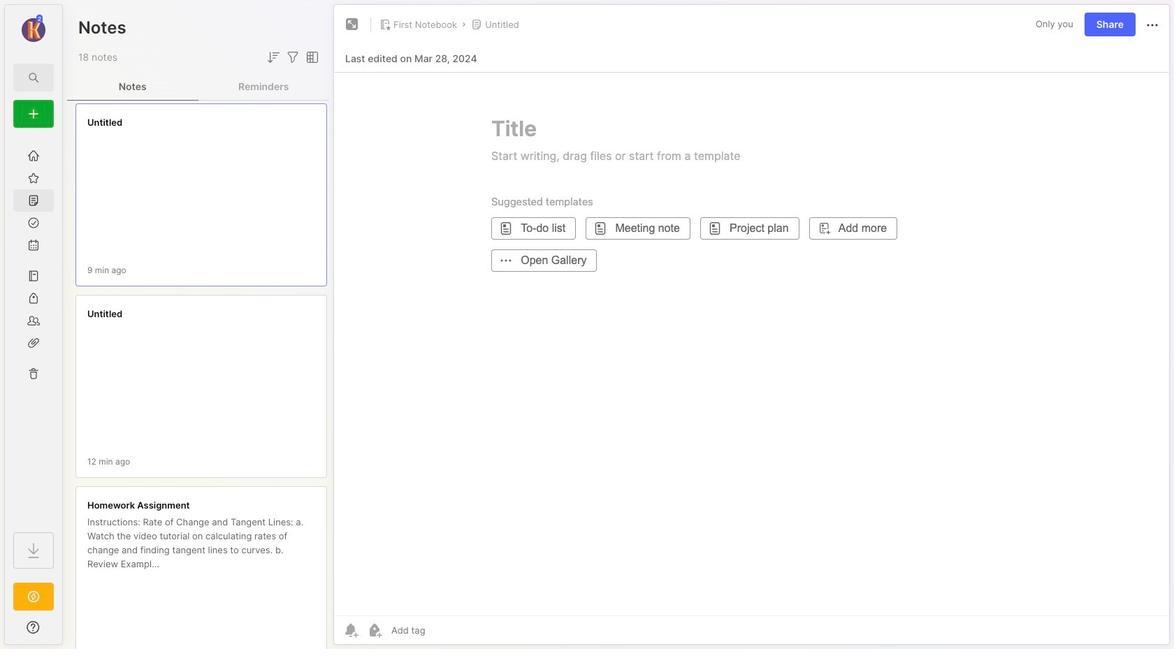 Task type: describe. For each thing, give the bounding box(es) containing it.
click to expand image
[[61, 623, 72, 640]]

expand note image
[[344, 16, 361, 33]]

upgrade image
[[25, 589, 42, 605]]

main element
[[0, 0, 67, 649]]

Add filters field
[[284, 49, 301, 66]]



Task type: vqa. For each thing, say whether or not it's contained in the screenshot.
2nd more actions icon
no



Task type: locate. For each thing, give the bounding box(es) containing it.
Note Editor text field
[[334, 72, 1169, 616]]

home image
[[27, 149, 41, 163]]

edit search image
[[25, 69, 42, 86]]

tree
[[5, 136, 62, 520]]

note window element
[[333, 4, 1170, 649]]

tree inside main element
[[5, 136, 62, 520]]

add tag image
[[366, 622, 383, 639]]

View options field
[[301, 49, 321, 66]]

add filters image
[[284, 49, 301, 66]]

Add tag field
[[390, 624, 496, 637]]

more actions image
[[1144, 17, 1161, 33]]

add a reminder image
[[343, 622, 359, 639]]

More actions field
[[1144, 15, 1161, 33]]

Sort options field
[[265, 49, 282, 66]]

tab list
[[67, 73, 329, 101]]

WHAT'S NEW field
[[5, 617, 62, 639]]

Account field
[[5, 13, 62, 44]]



